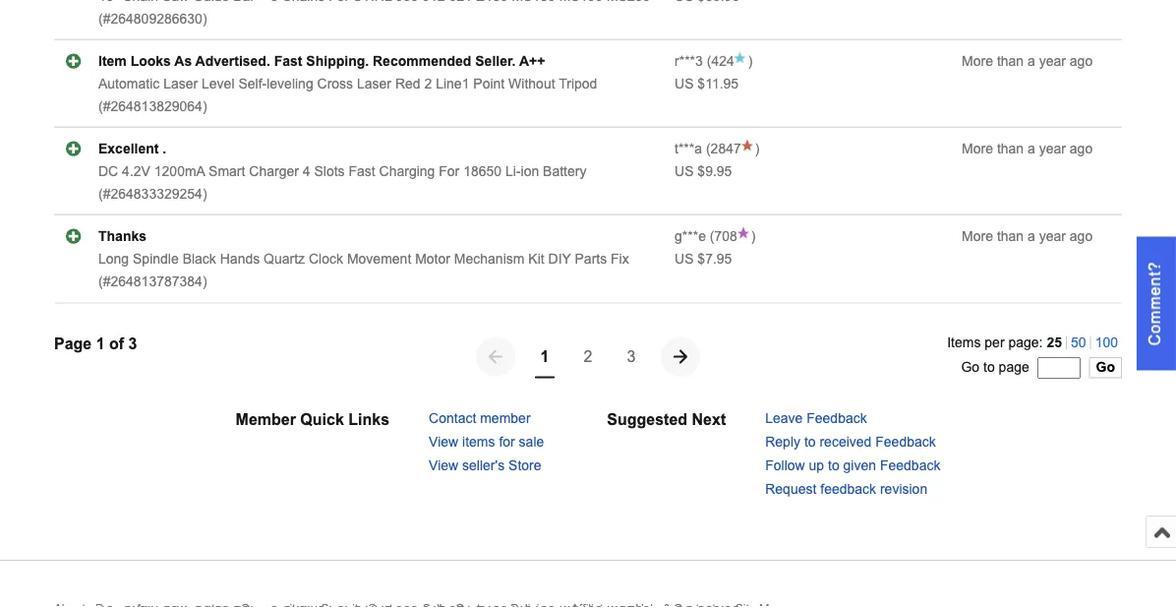 Task type: locate. For each thing, give the bounding box(es) containing it.
go down 'items' on the bottom right of the page
[[962, 360, 980, 376]]

us $7.95
[[675, 251, 732, 267]]

year for 424
[[1040, 54, 1066, 69]]

parts
[[575, 251, 607, 267]]

request
[[766, 482, 817, 497]]

feedback left by buyer. element for ( 708
[[675, 229, 706, 244]]

excellent . element
[[98, 141, 167, 156]]

items
[[462, 434, 495, 450]]

0 horizontal spatial go
[[962, 360, 980, 376]]

us down g***e
[[675, 251, 694, 267]]

2 inside item looks as advertised. fast shipping. recommended seller. a++ automatic laser level self-leveling cross laser red 2 line1 point without tripod (#264813829064)
[[425, 76, 432, 91]]

2 go from the left
[[1097, 360, 1116, 376]]

leave feedback reply to received feedback follow up to given feedback request feedback revision
[[766, 411, 941, 497]]

smart
[[209, 164, 245, 179]]

to down leave feedback link
[[805, 434, 816, 450]]

0 vertical spatial )
[[748, 54, 753, 69]]

2 vertical spatial feedback left by buyer. element
[[675, 229, 706, 244]]

25
[[1047, 335, 1063, 351]]

1 feedback left by buyer. element from the top
[[675, 54, 703, 69]]

chain
[[122, 0, 158, 4]]

view down contact
[[429, 434, 459, 450]]

clock
[[309, 251, 343, 267]]

1200ma
[[154, 164, 205, 179]]

3 inside button
[[627, 348, 636, 366]]

follow
[[766, 458, 805, 473]]

black
[[183, 251, 216, 267]]

1 vertical spatial fast
[[349, 164, 376, 179]]

1 vertical spatial than
[[998, 141, 1024, 156]]

1 vertical spatial feedback left by buyer. element
[[675, 141, 703, 156]]

1 vertical spatial ago
[[1070, 141, 1093, 156]]

3 more than a year ago from the top
[[962, 229, 1093, 244]]

0 vertical spatial view
[[429, 434, 459, 450]]

1 horizontal spatial to
[[828, 458, 840, 473]]

1 horizontal spatial laser
[[357, 76, 392, 91]]

us down t***a
[[675, 164, 694, 179]]

us for us $7.95
[[675, 251, 694, 267]]

0 vertical spatial more
[[962, 54, 994, 69]]

1 vertical spatial for
[[439, 164, 460, 179]]

suggested next
[[607, 411, 726, 428]]

3 more than a year ago element from the top
[[962, 229, 1093, 244]]

50 button
[[1067, 335, 1091, 351]]

1 vertical spatial 2
[[584, 348, 593, 366]]

contact
[[429, 411, 476, 426]]

1 horizontal spatial 2
[[584, 348, 593, 366]]

to left page
[[984, 360, 995, 376]]

main content
[[54, 0, 1177, 529]]

3 right + at the top of the page
[[271, 0, 278, 4]]

contact member view items for sale view seller's store
[[429, 411, 544, 473]]

1 more than a year ago element from the top
[[962, 54, 1093, 69]]

more than a year ago element for 424
[[962, 54, 1093, 69]]

3 right 2 button
[[627, 348, 636, 366]]

without
[[509, 76, 555, 91]]

seller.
[[475, 54, 516, 69]]

main content containing page 1 of 3
[[54, 0, 1177, 529]]

(#264833329254)
[[98, 186, 207, 202]]

1 vertical spatial )
[[755, 141, 760, 156]]

dc
[[98, 164, 118, 179]]

reply
[[766, 434, 801, 450]]

0 vertical spatial feedback left by buyer. element
[[675, 54, 703, 69]]

laser left red
[[357, 76, 392, 91]]

1 ago from the top
[[1070, 54, 1093, 69]]

2 vertical spatial than
[[998, 229, 1024, 244]]

2 feedback left by buyer. element from the top
[[675, 141, 703, 156]]

us
[[675, 76, 694, 91], [675, 164, 694, 179], [675, 251, 694, 267]]

2 vertical spatial a
[[1028, 229, 1036, 244]]

2 vertical spatial more than a year ago
[[962, 229, 1093, 244]]

2 ago from the top
[[1070, 141, 1093, 156]]

0 vertical spatial a
[[1028, 54, 1036, 69]]

fast inside excellent . dc 4.2v 1200ma smart charger 4 slots fast charging for 18650 li-ion battery (#264833329254)
[[349, 164, 376, 179]]

g***e
[[675, 229, 706, 244]]

2 laser from the left
[[357, 76, 392, 91]]

2 vertical spatial more than a year ago element
[[962, 229, 1093, 244]]

1 vertical spatial year
[[1040, 141, 1066, 156]]

0 vertical spatial year
[[1040, 54, 1066, 69]]

charging
[[379, 164, 435, 179]]

0 vertical spatial feedback
[[807, 411, 868, 426]]

0 horizontal spatial 1
[[96, 335, 105, 353]]

18650
[[464, 164, 502, 179]]

1 vertical spatial more than a year ago element
[[962, 141, 1093, 156]]

fast right the slots
[[349, 164, 376, 179]]

t***a
[[675, 141, 703, 156]]

laser down as
[[163, 76, 198, 91]]

than for ( 708
[[998, 229, 1024, 244]]

0 vertical spatial more than a year ago element
[[962, 54, 1093, 69]]

( 424
[[703, 54, 735, 69]]

to right up
[[828, 458, 840, 473]]

1 year from the top
[[1040, 54, 1066, 69]]

2 more than a year ago element from the top
[[962, 141, 1093, 156]]

2 vertical spatial )
[[752, 229, 756, 244]]

) right the 2847
[[755, 141, 760, 156]]

fast inside item looks as advertised. fast shipping. recommended seller. a++ automatic laser level self-leveling cross laser red 2 line1 point without tripod (#264813829064)
[[274, 54, 303, 69]]

per
[[985, 335, 1005, 351]]

follow up to given feedback link
[[766, 458, 941, 473]]

( right g***e
[[710, 229, 715, 244]]

0 horizontal spatial fast
[[274, 54, 303, 69]]

fix
[[611, 251, 629, 267]]

a for ( 424
[[1028, 54, 1036, 69]]

2 a from the top
[[1028, 141, 1036, 156]]

request feedback revision link
[[766, 482, 928, 497]]

1 left 2 button
[[541, 348, 549, 366]]

for left stihl
[[329, 0, 349, 4]]

1 horizontal spatial go
[[1097, 360, 1116, 376]]

021
[[449, 0, 472, 4]]

feedback left by buyer. element containing r***3
[[675, 54, 703, 69]]

1 vertical spatial us
[[675, 164, 694, 179]]

0 horizontal spatial for
[[329, 0, 349, 4]]

0 vertical spatial fast
[[274, 54, 303, 69]]

2 vertical spatial us
[[675, 251, 694, 267]]

more than a year ago element
[[962, 54, 1093, 69], [962, 141, 1093, 156], [962, 229, 1093, 244]]

0 vertical spatial than
[[998, 54, 1024, 69]]

motor
[[415, 251, 451, 267]]

ms180
[[512, 0, 556, 4]]

3 right of
[[128, 335, 137, 353]]

1 more than a year ago from the top
[[962, 54, 1093, 69]]

(
[[707, 54, 712, 69], [706, 141, 711, 156], [710, 229, 715, 244]]

2 right 1 button
[[584, 348, 593, 366]]

ago for ( 2847
[[1070, 141, 1093, 156]]

ms190
[[559, 0, 603, 4]]

0 horizontal spatial laser
[[163, 76, 198, 91]]

3 feedback left by buyer. element from the top
[[675, 229, 706, 244]]

( for 708
[[710, 229, 715, 244]]

1 a from the top
[[1028, 54, 1036, 69]]

for left 18650 at the top left of page
[[439, 164, 460, 179]]

for inside excellent . dc 4.2v 1200ma smart charger 4 slots fast charging for 18650 li-ion battery (#264833329254)
[[439, 164, 460, 179]]

self-
[[238, 76, 267, 91]]

of
[[109, 335, 124, 353]]

go inside button
[[1097, 360, 1116, 376]]

0 vertical spatial us
[[675, 76, 694, 91]]

0 vertical spatial to
[[984, 360, 995, 376]]

2 year from the top
[[1040, 141, 1066, 156]]

fast up leveling
[[274, 54, 303, 69]]

thanks element
[[98, 229, 147, 244]]

2 vertical spatial to
[[828, 458, 840, 473]]

guide
[[193, 0, 230, 4]]

1 go from the left
[[962, 360, 980, 376]]

go down 100 button
[[1097, 360, 1116, 376]]

more than a year ago element for 708
[[962, 229, 1093, 244]]

) right the "708"
[[752, 229, 756, 244]]

0 vertical spatial 2
[[425, 76, 432, 91]]

2 inside button
[[584, 348, 593, 366]]

( right t***a
[[706, 141, 711, 156]]

3 than from the top
[[998, 229, 1024, 244]]

feedback left by buyer. element up 'us $11.95'
[[675, 54, 703, 69]]

25 button
[[1043, 335, 1067, 351]]

next
[[692, 411, 726, 428]]

1 us from the top
[[675, 76, 694, 91]]

more than a year ago for ( 424
[[962, 54, 1093, 69]]

2
[[425, 76, 432, 91], [584, 348, 593, 366]]

navigation containing 1
[[476, 335, 701, 379]]

quick
[[300, 411, 344, 428]]

(#264813829064)
[[98, 99, 207, 114]]

go
[[962, 360, 980, 376], [1097, 360, 1116, 376]]

comment? link
[[1137, 237, 1177, 370]]

2 vertical spatial ago
[[1070, 229, 1093, 244]]

0 vertical spatial more than a year ago
[[962, 54, 1093, 69]]

quartz
[[264, 251, 305, 267]]

us for us $11.95
[[675, 76, 694, 91]]

3 us from the top
[[675, 251, 694, 267]]

2 right red
[[425, 76, 432, 91]]

feedback left by buyer. element containing t***a
[[675, 141, 703, 156]]

more than a year ago element for 2847
[[962, 141, 1093, 156]]

contact member link
[[429, 411, 531, 426]]

2 than from the top
[[998, 141, 1024, 156]]

more than a year ago for ( 2847
[[962, 141, 1093, 156]]

excellent
[[98, 141, 159, 156]]

diy
[[549, 251, 571, 267]]

looks
[[131, 54, 171, 69]]

0 horizontal spatial to
[[805, 434, 816, 450]]

than
[[998, 54, 1024, 69], [998, 141, 1024, 156], [998, 229, 1024, 244]]

1 vertical spatial more than a year ago
[[962, 141, 1093, 156]]

3 year from the top
[[1040, 229, 1066, 244]]

hands
[[220, 251, 260, 267]]

3 more from the top
[[962, 229, 994, 244]]

navigation
[[476, 335, 701, 379]]

up
[[809, 458, 825, 473]]

year for 2847
[[1040, 141, 1066, 156]]

2 us from the top
[[675, 164, 694, 179]]

( for 2847
[[706, 141, 711, 156]]

spindle
[[133, 251, 179, 267]]

more for 708
[[962, 229, 994, 244]]

1 horizontal spatial 1
[[541, 348, 549, 366]]

feedback left by buyer. element
[[675, 54, 703, 69], [675, 141, 703, 156], [675, 229, 706, 244]]

2 horizontal spatial 3
[[627, 348, 636, 366]]

2 more than a year ago from the top
[[962, 141, 1093, 156]]

2 horizontal spatial to
[[984, 360, 995, 376]]

long
[[98, 251, 129, 267]]

laser
[[163, 76, 198, 91], [357, 76, 392, 91]]

for
[[499, 434, 515, 450]]

1 laser from the left
[[163, 76, 198, 91]]

0 horizontal spatial 2
[[425, 76, 432, 91]]

navigation inside main content
[[476, 335, 701, 379]]

view left "seller's" at the left bottom
[[429, 458, 459, 473]]

1
[[96, 335, 105, 353], [541, 348, 549, 366]]

go for go to page
[[962, 360, 980, 376]]

( right r***3
[[707, 54, 712, 69]]

1 horizontal spatial for
[[439, 164, 460, 179]]

member
[[236, 411, 296, 428]]

1 horizontal spatial fast
[[349, 164, 376, 179]]

1 vertical spatial a
[[1028, 141, 1036, 156]]

1 vertical spatial view
[[429, 458, 459, 473]]

2 vertical spatial more
[[962, 229, 994, 244]]

1 than from the top
[[998, 54, 1024, 69]]

ago
[[1070, 54, 1093, 69], [1070, 141, 1093, 156], [1070, 229, 1093, 244]]

1 horizontal spatial 3
[[271, 0, 278, 4]]

feedback left by buyer. element up us $9.95
[[675, 141, 703, 156]]

1 vertical spatial more
[[962, 141, 994, 156]]

feedback left by buyer. element containing g***e
[[675, 229, 706, 244]]

) right 424
[[748, 54, 753, 69]]

page:
[[1009, 335, 1043, 351]]

us down r***3
[[675, 76, 694, 91]]

1 left of
[[96, 335, 105, 353]]

automatic
[[98, 76, 160, 91]]

1 more from the top
[[962, 54, 994, 69]]

2 more from the top
[[962, 141, 994, 156]]

feedback
[[807, 411, 868, 426], [876, 434, 936, 450], [880, 458, 941, 473]]

0 vertical spatial ago
[[1070, 54, 1093, 69]]

charger
[[249, 164, 299, 179]]

given
[[844, 458, 877, 473]]

for inside "16" chain saw guide bar + 3 chains for stihl 009 012 021 e180 ms180 ms190 ms250 (#264809286630)"
[[329, 0, 349, 4]]

cross
[[317, 76, 353, 91]]

0 vertical spatial (
[[707, 54, 712, 69]]

stihl
[[353, 0, 392, 4]]

3 ago from the top
[[1070, 229, 1093, 244]]

50
[[1071, 335, 1087, 351]]

3 a from the top
[[1028, 229, 1036, 244]]

1 vertical spatial (
[[706, 141, 711, 156]]

0 vertical spatial for
[[329, 0, 349, 4]]

seller's
[[462, 458, 505, 473]]

feedback left by buyer. element up 'us $7.95'
[[675, 229, 706, 244]]

2 vertical spatial (
[[710, 229, 715, 244]]

2 vertical spatial year
[[1040, 229, 1066, 244]]



Task type: vqa. For each thing, say whether or not it's contained in the screenshot.
LINE1
yes



Task type: describe. For each thing, give the bounding box(es) containing it.
1 view from the top
[[429, 434, 459, 450]]

tripod
[[559, 76, 598, 91]]

store
[[509, 458, 542, 473]]

mechanism
[[454, 251, 525, 267]]

ago for ( 424
[[1070, 54, 1093, 69]]

received
[[820, 434, 872, 450]]

16"
[[98, 0, 119, 4]]

level
[[202, 76, 235, 91]]

2 button
[[567, 335, 610, 379]]

line1
[[436, 76, 470, 91]]

( for 424
[[707, 54, 712, 69]]

3 button
[[610, 335, 653, 379]]

thanks long spindle black hands quartz clock movement motor mechanism kit diy parts fix (#264813787384)
[[98, 229, 629, 289]]

go to page
[[962, 360, 1030, 376]]

chains
[[282, 0, 325, 4]]

4
[[303, 164, 310, 179]]

than for ( 424
[[998, 54, 1024, 69]]

as
[[174, 54, 192, 69]]

100
[[1096, 335, 1119, 351]]

than for ( 2847
[[998, 141, 1024, 156]]

2 vertical spatial feedback
[[880, 458, 941, 473]]

3 inside "16" chain saw guide bar + 3 chains for stihl 009 012 021 e180 ms180 ms190 ms250 (#264809286630)"
[[271, 0, 278, 4]]

) for ( 2847
[[755, 141, 760, 156]]

a for ( 2847
[[1028, 141, 1036, 156]]

kit
[[529, 251, 545, 267]]

0 horizontal spatial 3
[[128, 335, 137, 353]]

more for 2847
[[962, 141, 994, 156]]

009
[[396, 0, 419, 4]]

ms250
[[607, 0, 651, 4]]

items
[[948, 335, 981, 351]]

1 button
[[523, 335, 567, 379]]

go for go
[[1097, 360, 1116, 376]]

movement
[[347, 251, 412, 267]]

slots
[[314, 164, 345, 179]]

2847
[[711, 141, 742, 156]]

1 vertical spatial to
[[805, 434, 816, 450]]

100 button
[[1091, 335, 1123, 351]]

shipping.
[[306, 54, 369, 69]]

revision
[[881, 482, 928, 497]]

items per page: 25 50 100
[[948, 335, 1119, 351]]

us for us $9.95
[[675, 164, 694, 179]]

708
[[715, 229, 738, 244]]

$9.95
[[698, 164, 732, 179]]

(#264813787384)
[[98, 274, 207, 289]]

012
[[422, 0, 445, 4]]

+
[[259, 0, 267, 4]]

bar
[[233, 0, 255, 4]]

advertised.
[[195, 54, 270, 69]]

16" chain saw guide bar + 3 chains for stihl 009 012 021 e180 ms180 ms190 ms250 (#264809286630)
[[98, 0, 651, 27]]

( 708
[[706, 229, 738, 244]]

go button
[[1090, 358, 1123, 379]]

r***3
[[675, 54, 703, 69]]

year for 708
[[1040, 229, 1066, 244]]

feedback left by buyer. element for ( 424
[[675, 54, 703, 69]]

suggested
[[607, 411, 688, 428]]

item looks as advertised. fast shipping. recommended seller. a++ automatic laser level self-leveling cross laser red 2 line1 point without tripod (#264813829064)
[[98, 54, 598, 114]]

feedback left by buyer. element for ( 2847
[[675, 141, 703, 156]]

reply to received feedback link
[[766, 434, 936, 450]]

thanks
[[98, 229, 147, 244]]

) for ( 708
[[752, 229, 756, 244]]

(#264809286630)
[[98, 11, 207, 27]]

a++
[[519, 54, 545, 69]]

li-
[[506, 164, 521, 179]]

item
[[98, 54, 127, 69]]

( 2847
[[703, 141, 742, 156]]

page 1 of 3
[[54, 335, 137, 353]]

more for 424
[[962, 54, 994, 69]]

point
[[474, 76, 505, 91]]

item looks as advertised. fast shipping. recommended seller. a++ element
[[98, 54, 545, 69]]

member
[[480, 411, 531, 426]]

view items for sale link
[[429, 434, 544, 450]]

ion
[[521, 164, 539, 179]]

1 vertical spatial feedback
[[876, 434, 936, 450]]

more than a year ago for ( 708
[[962, 229, 1093, 244]]

us $9.95
[[675, 164, 732, 179]]

) for ( 424
[[748, 54, 753, 69]]

$7.95
[[698, 251, 732, 267]]

comment?
[[1147, 261, 1164, 346]]

excellent . dc 4.2v 1200ma smart charger 4 slots fast charging for 18650 li-ion battery (#264833329254)
[[98, 141, 587, 202]]

e180
[[476, 0, 508, 4]]

2 view from the top
[[429, 458, 459, 473]]

1 inside button
[[541, 348, 549, 366]]

us $11.95
[[675, 76, 739, 91]]

a for ( 708
[[1028, 229, 1036, 244]]

page
[[999, 360, 1030, 376]]

$11.95
[[698, 76, 739, 91]]

red
[[395, 76, 421, 91]]

ago for ( 708
[[1070, 229, 1093, 244]]

view seller's store link
[[429, 458, 542, 473]]

member quick links
[[236, 411, 390, 428]]

recommended
[[373, 54, 472, 69]]

page
[[54, 335, 92, 353]]

leave
[[766, 411, 803, 426]]

feedback
[[821, 482, 877, 497]]

leveling
[[267, 76, 314, 91]]



